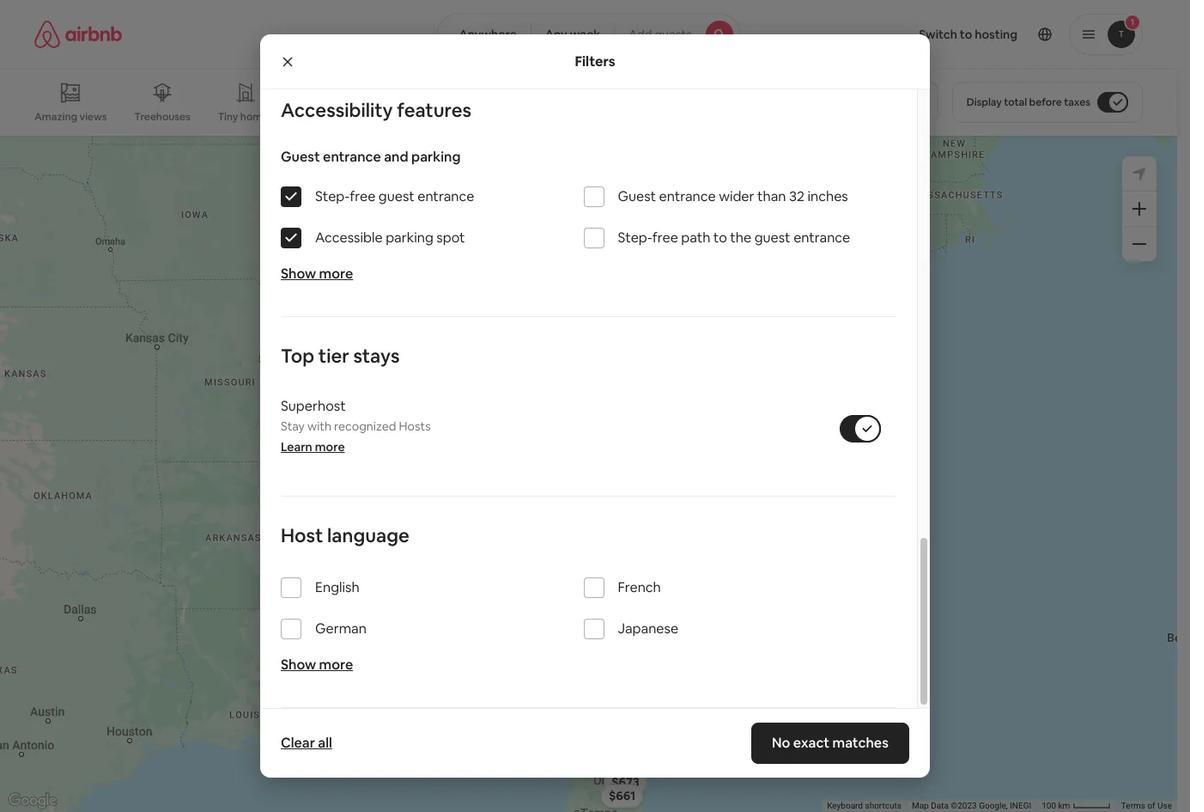 Task type: locate. For each thing, give the bounding box(es) containing it.
$1,001 button
[[555, 492, 606, 516]]

0 horizontal spatial free
[[350, 188, 376, 206]]

©2023
[[952, 801, 978, 810]]

guest down and
[[379, 188, 415, 206]]

total
[[1005, 95, 1028, 109]]

0 horizontal spatial guest
[[281, 148, 320, 166]]

show more button for host
[[281, 656, 353, 674]]

0 horizontal spatial guest
[[379, 188, 415, 206]]

google map
showing 108 stays. region
[[0, 136, 1178, 812]]

show left list
[[554, 708, 585, 723]]

$661 button
[[601, 783, 643, 808]]

week
[[570, 27, 601, 42]]

2 vertical spatial show
[[554, 708, 585, 723]]

spot
[[437, 229, 465, 247]]

terms of use
[[1122, 801, 1173, 810]]

$1,602 button
[[516, 482, 568, 506]]

tiny homes
[[218, 110, 273, 124]]

0 vertical spatial guest
[[281, 148, 320, 166]]

display total before taxes button
[[953, 82, 1144, 123]]

of
[[1148, 801, 1156, 810]]

1 horizontal spatial step-
[[618, 229, 653, 247]]

terms
[[1122, 801, 1146, 810]]

$1,602 $1,484
[[524, 317, 595, 502]]

show more for host
[[281, 656, 353, 674]]

accessibility features
[[281, 98, 472, 122]]

no exact matches
[[773, 734, 889, 752]]

entrance
[[323, 148, 381, 166], [418, 188, 475, 206], [660, 188, 716, 206], [794, 229, 851, 247]]

free left path
[[653, 229, 679, 247]]

entrance left and
[[323, 148, 381, 166]]

2 vertical spatial more
[[319, 656, 353, 674]]

more down with
[[315, 439, 345, 455]]

0 vertical spatial parking
[[412, 148, 461, 166]]

more down accessible
[[319, 265, 353, 283]]

$1,602
[[524, 487, 561, 502]]

more down german
[[319, 656, 353, 674]]

1 vertical spatial show
[[281, 656, 316, 674]]

free
[[350, 188, 376, 206], [653, 229, 679, 247]]

parking
[[412, 148, 461, 166], [386, 229, 434, 247]]

0 vertical spatial show more
[[281, 265, 353, 283]]

1 vertical spatial parking
[[386, 229, 434, 247]]

0 vertical spatial free
[[350, 188, 376, 206]]

0 horizontal spatial step-
[[315, 188, 350, 206]]

accessible parking spot
[[315, 229, 465, 247]]

shortcuts
[[866, 801, 902, 810]]

all
[[318, 734, 332, 752]]

step-free path to the guest entrance
[[618, 229, 851, 247]]

more inside superhost stay with recognized hosts learn more
[[315, 439, 345, 455]]

entrance up path
[[660, 188, 716, 206]]

0 vertical spatial step-
[[315, 188, 350, 206]]

2 show more from the top
[[281, 656, 353, 674]]

show more button for accessibility
[[281, 265, 353, 283]]

None search field
[[438, 14, 740, 55]]

0 vertical spatial more
[[319, 265, 353, 283]]

1 vertical spatial show more
[[281, 656, 353, 674]]

stays
[[354, 344, 400, 368]]

inches
[[808, 188, 849, 206]]

profile element
[[761, 0, 1144, 69]]

yurts
[[388, 110, 413, 124]]

1 show more from the top
[[281, 265, 353, 283]]

step- down $742 button
[[315, 188, 350, 206]]

show more button
[[281, 265, 353, 283], [281, 656, 353, 674]]

1 vertical spatial show more button
[[281, 656, 353, 674]]

1 vertical spatial guest
[[618, 188, 657, 206]]

more
[[319, 265, 353, 283], [315, 439, 345, 455], [319, 656, 353, 674]]

km
[[1059, 801, 1071, 810]]

learn more link
[[281, 439, 345, 455]]

show inside button
[[554, 708, 585, 723]]

100 km
[[1042, 801, 1073, 810]]

entrance down inches at the top right of the page
[[794, 229, 851, 247]]

show
[[281, 265, 316, 283], [281, 656, 316, 674], [554, 708, 585, 723]]

keyboard shortcuts button
[[828, 800, 902, 812]]

show more down german
[[281, 656, 353, 674]]

group
[[34, 69, 849, 136]]

zoom in image
[[1133, 202, 1147, 216]]

amazing views
[[34, 110, 107, 124]]

$1,484 button
[[550, 313, 603, 337], [550, 313, 603, 337]]

show more
[[281, 265, 353, 283], [281, 656, 353, 674]]

1 vertical spatial guest
[[755, 229, 791, 247]]

step- left path
[[618, 229, 653, 247]]

1 show more button from the top
[[281, 265, 353, 283]]

data
[[932, 801, 949, 810]]

parking right and
[[412, 148, 461, 166]]

accessible
[[315, 229, 383, 247]]

show down accessible
[[281, 265, 316, 283]]

matches
[[833, 734, 889, 752]]

0 vertical spatial show more button
[[281, 265, 353, 283]]

with
[[308, 419, 332, 434]]

show more button down german
[[281, 656, 353, 674]]

0 vertical spatial show
[[281, 265, 316, 283]]

keyboard shortcuts
[[828, 801, 902, 810]]

free down $742
[[350, 188, 376, 206]]

map
[[912, 801, 929, 810]]

before
[[1030, 95, 1063, 109]]

no
[[773, 734, 791, 752]]

step- for step-free guest entrance
[[315, 188, 350, 206]]

add guests
[[629, 27, 692, 42]]

show more button down accessible
[[281, 265, 353, 283]]

1 vertical spatial step-
[[618, 229, 653, 247]]

guest right the
[[755, 229, 791, 247]]

show for accessibility features
[[281, 265, 316, 283]]

1 horizontal spatial guest
[[618, 188, 657, 206]]

show down german
[[281, 656, 316, 674]]

show more down accessible
[[281, 265, 353, 283]]

free for guest
[[350, 188, 376, 206]]

group containing amazing views
[[34, 69, 849, 136]]

japanese
[[618, 620, 679, 638]]

parking left spot
[[386, 229, 434, 247]]

$661
[[609, 788, 636, 803]]

1 vertical spatial free
[[653, 229, 679, 247]]

tiny
[[218, 110, 238, 124]]

guest
[[379, 188, 415, 206], [755, 229, 791, 247]]

host language
[[281, 524, 410, 548]]

german
[[315, 620, 367, 638]]

$1,310 button
[[801, 235, 851, 259]]

1 horizontal spatial free
[[653, 229, 679, 247]]

none search field containing anywhere
[[438, 14, 740, 55]]

1 horizontal spatial guest
[[755, 229, 791, 247]]

1 vertical spatial more
[[315, 439, 345, 455]]

2 show more button from the top
[[281, 656, 353, 674]]

more for accessibility
[[319, 265, 353, 283]]

$742
[[337, 161, 365, 177]]

guest
[[281, 148, 320, 166], [618, 188, 657, 206]]



Task type: describe. For each thing, give the bounding box(es) containing it.
amazing
[[34, 110, 77, 124]]

guest for guest entrance and parking
[[281, 148, 320, 166]]

map data ©2023 google, inegi
[[912, 801, 1032, 810]]

step-free guest entrance
[[315, 188, 475, 206]]

wider
[[719, 188, 755, 206]]

free for path
[[653, 229, 679, 247]]

filters dialog
[[260, 0, 931, 778]]

features
[[397, 98, 472, 122]]

entrance up spot
[[418, 188, 475, 206]]

no exact matches link
[[752, 723, 910, 764]]

32
[[790, 188, 805, 206]]

exact
[[794, 734, 830, 752]]

$1,001
[[562, 497, 598, 512]]

inegi
[[1011, 801, 1032, 810]]

clear all
[[281, 734, 332, 752]]

accessibility
[[281, 98, 393, 122]]

anywhere
[[459, 27, 517, 42]]

show list button
[[536, 695, 642, 736]]

views
[[80, 110, 107, 124]]

0 vertical spatial guest
[[379, 188, 415, 206]]

the
[[731, 229, 752, 247]]

homes
[[240, 110, 273, 124]]

french
[[618, 579, 661, 597]]

add
[[629, 27, 653, 42]]

more for host
[[319, 656, 353, 674]]

$742 button
[[329, 157, 372, 181]]

taxes
[[1065, 95, 1091, 109]]

add guests button
[[615, 14, 740, 55]]

to
[[714, 229, 728, 247]]

and
[[384, 148, 409, 166]]

cabins
[[459, 110, 493, 124]]

google,
[[980, 801, 1009, 810]]

100
[[1042, 801, 1057, 810]]

path
[[682, 229, 711, 247]]

any week
[[545, 27, 601, 42]]

guest entrance wider than 32 inches
[[618, 188, 849, 206]]

treehouses
[[135, 110, 191, 124]]

guest entrance and parking
[[281, 148, 461, 166]]

superhost stay with recognized hosts learn more
[[281, 397, 431, 455]]

list
[[587, 708, 604, 723]]

show for host language
[[281, 656, 316, 674]]

filters
[[575, 52, 616, 70]]

use
[[1158, 801, 1173, 810]]

learn
[[281, 439, 313, 455]]

display
[[967, 95, 1003, 109]]

display total before taxes
[[967, 95, 1091, 109]]

windmills
[[301, 110, 348, 124]]

host
[[281, 524, 323, 548]]

any
[[545, 27, 568, 42]]

$1,484 inside $1,602 $1,484
[[558, 317, 595, 333]]

$673 button
[[604, 770, 647, 794]]

zoom out image
[[1133, 237, 1147, 251]]

show list
[[554, 708, 604, 723]]

top tier stays
[[281, 344, 400, 368]]

keyboard
[[828, 801, 864, 810]]

language
[[327, 524, 410, 548]]

guest for guest entrance wider than 32 inches
[[618, 188, 657, 206]]

than
[[758, 188, 787, 206]]

clear all button
[[272, 726, 341, 760]]

$1,310
[[808, 239, 844, 255]]

recognized
[[334, 419, 397, 434]]

google image
[[4, 790, 61, 812]]

terms of use link
[[1122, 801, 1173, 810]]

superhost
[[281, 397, 346, 415]]

any week button
[[531, 14, 615, 55]]

guests
[[655, 27, 692, 42]]

show more for accessibility
[[281, 265, 353, 283]]

stay
[[281, 419, 305, 434]]

step- for step-free path to the guest entrance
[[618, 229, 653, 247]]

100 km button
[[1037, 800, 1117, 812]]

$673
[[612, 774, 639, 790]]

clear
[[281, 734, 315, 752]]

english
[[315, 579, 360, 597]]



Task type: vqa. For each thing, say whether or not it's contained in the screenshot.
6
no



